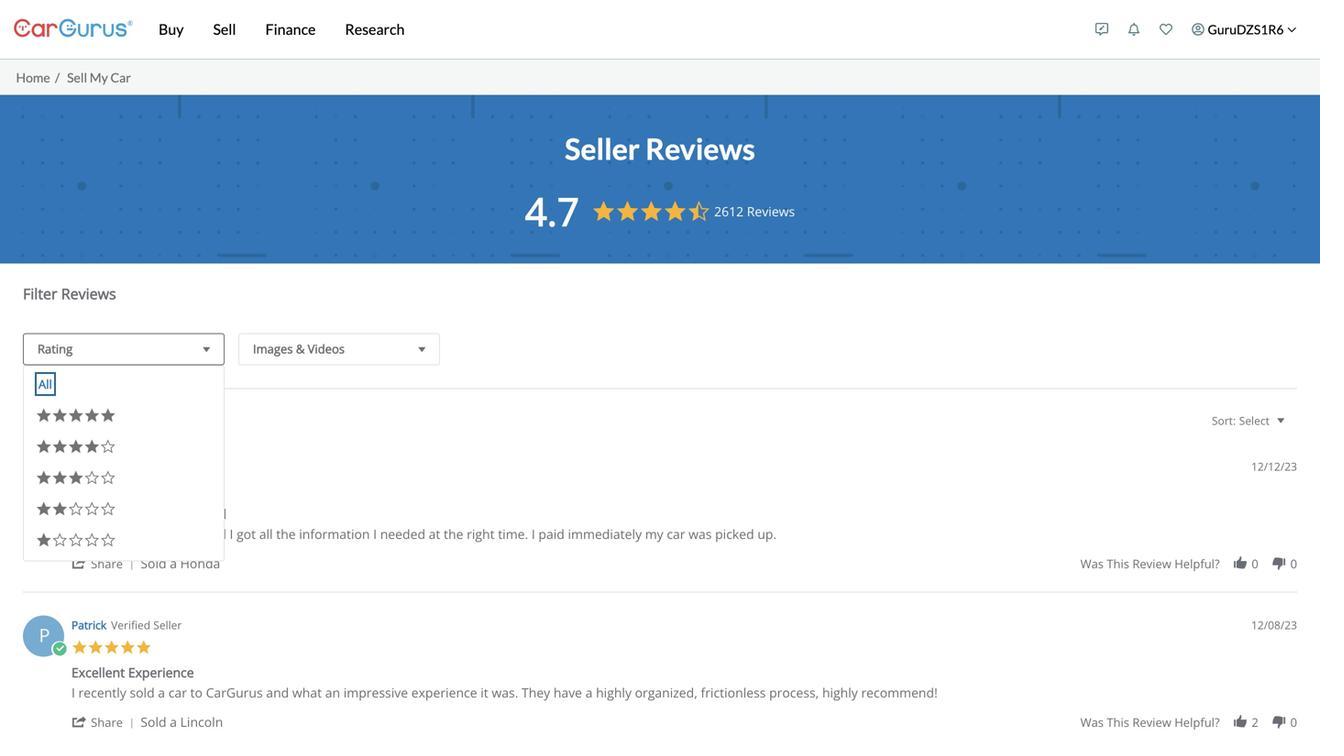 Task type: describe. For each thing, give the bounding box(es) containing it.
gurudzs1r6 button
[[1183, 4, 1307, 55]]

share image
[[72, 714, 88, 731]]

none field containing sort:
[[1204, 412, 1298, 444]]

1 the from the left
[[276, 526, 296, 543]]

finance button
[[251, 0, 331, 59]]

user icon image
[[1192, 23, 1205, 36]]

cargurus
[[206, 684, 263, 702]]

home link
[[16, 69, 50, 85]]

to
[[190, 684, 203, 702]]

1 vertical spatial sell
[[67, 69, 87, 85]]

home
[[16, 69, 50, 85]]

impressive
[[344, 684, 408, 702]]

sort:
[[1212, 413, 1236, 428]]

images & videos
[[253, 341, 345, 357]]

2 easy from the top
[[173, 526, 200, 543]]

information
[[299, 526, 370, 543]]

excellent experience heading
[[72, 664, 194, 685]]

vote down review by patrick on  8 dec 2023 image
[[1272, 714, 1288, 731]]

was.
[[492, 684, 519, 702]]

empty star image up 'devonya'
[[100, 439, 116, 455]]

car inside the process was easy and the process was easy and i got all the information i needed at the right time. i paid immediately my car was picked up.
[[667, 526, 686, 543]]

cargurus logo homepage link link
[[14, 3, 133, 55]]

group for p
[[1081, 714, 1298, 731]]

gurudzs1r6 menu
[[1086, 4, 1307, 55]]

sold a lincoln
[[141, 714, 223, 731]]

my
[[90, 69, 108, 85]]

verified
[[111, 618, 151, 633]]

empty star image right circle checkmark image
[[100, 470, 116, 486]]

was for d
[[1081, 556, 1104, 572]]

right
[[467, 526, 495, 543]]

down triangle image
[[414, 340, 430, 359]]

/
[[55, 69, 60, 85]]

the process was easy and the process was easy and i got all the information i needed at the right time. i paid immediately my car was picked up.
[[72, 505, 777, 543]]

and for p
[[266, 684, 289, 702]]

select
[[1240, 413, 1270, 428]]

1 process from the top
[[97, 505, 143, 523]]

the process was easy and heading
[[72, 505, 226, 526]]

process,
[[770, 684, 819, 702]]

this for d
[[1107, 556, 1130, 572]]

and for d
[[204, 526, 226, 543]]

0 horizontal spatial 2612
[[23, 410, 56, 429]]

buy
[[159, 20, 184, 38]]

12/12/23
[[1252, 459, 1298, 474]]

Images & Videos Filter field
[[238, 333, 440, 365]]

needed
[[380, 526, 426, 543]]

a right "have"
[[586, 684, 593, 702]]

seperator image
[[126, 560, 137, 571]]

1 the from the top
[[72, 505, 94, 523]]

i left needed
[[373, 526, 377, 543]]

0 vertical spatial and
[[204, 505, 226, 523]]

car inside excellent experience i recently sold a car to cargurus and what an impressive experience it was. they have a highly organized, frictionless process, highly recommend!
[[168, 684, 187, 702]]

up.
[[758, 526, 777, 543]]

&
[[296, 341, 305, 357]]

helpful? for p
[[1175, 714, 1220, 731]]

filter reviews
[[23, 284, 116, 304]]

group for d
[[1081, 556, 1298, 572]]

gurudzs1r6 menu item
[[1183, 4, 1307, 55]]

organized,
[[635, 684, 698, 702]]

1 horizontal spatial seller
[[565, 131, 640, 166]]

1 easy from the top
[[173, 505, 200, 523]]

0 for p
[[1291, 714, 1298, 731]]

share for d
[[91, 556, 123, 572]]

4.7 star rating element
[[525, 185, 579, 238]]

2 the from the left
[[444, 526, 464, 543]]

menu bar containing buy
[[133, 0, 1086, 59]]

i inside excellent experience i recently sold a car to cargurus and what an impressive experience it was. they have a highly organized, frictionless process, highly recommend!
[[72, 684, 75, 702]]

research button
[[331, 0, 419, 59]]

reviews inside heading
[[61, 284, 116, 304]]

frictionless
[[701, 684, 766, 702]]

vote up review by patrick on  8 dec 2023 image
[[1233, 714, 1249, 731]]

share for p
[[91, 714, 123, 731]]

1 highly from the left
[[596, 684, 632, 702]]

rating
[[38, 341, 73, 357]]

patrick verified seller
[[72, 618, 182, 633]]

devonya
[[72, 459, 117, 474]]

immediately
[[568, 526, 642, 543]]

experience
[[128, 664, 194, 681]]

down triangle image
[[199, 340, 215, 359]]

recommend!
[[862, 684, 938, 702]]

at
[[429, 526, 441, 543]]

seller reviews
[[565, 131, 756, 166]]

was for p
[[1081, 714, 1104, 731]]



Task type: locate. For each thing, give the bounding box(es) containing it.
the down 'devonya'
[[72, 505, 94, 523]]

it
[[481, 684, 489, 702]]

seperator image
[[126, 719, 137, 730]]

tab panel containing d
[[14, 264, 1307, 747]]

2612
[[715, 203, 744, 220], [23, 410, 56, 429]]

my
[[645, 526, 664, 543]]

empty star image down 'devonya'
[[68, 501, 84, 517]]

1 this from the top
[[1107, 556, 1130, 572]]

empty star image down circle checkmark image
[[52, 532, 68, 548]]

highly right 'process,'
[[823, 684, 858, 702]]

2 was this review helpful? from the top
[[1081, 714, 1220, 731]]

and up the honda
[[204, 505, 226, 523]]

sold
[[130, 684, 155, 702]]

share button for p
[[72, 714, 141, 731]]

2 was from the top
[[1081, 714, 1104, 731]]

0 vertical spatial seller
[[565, 131, 640, 166]]

0 vertical spatial the
[[72, 505, 94, 523]]

0 horizontal spatial the
[[276, 526, 296, 543]]

experience
[[412, 684, 477, 702]]

0 right vote down review by patrick on  8 dec 2023 icon
[[1291, 714, 1298, 731]]

circle checkmark image
[[51, 483, 67, 499]]

1 vertical spatial the
[[72, 526, 94, 543]]

1 horizontal spatial 2612 reviews
[[715, 203, 795, 220]]

1 was this review helpful? from the top
[[1081, 556, 1220, 572]]

1 horizontal spatial car
[[667, 526, 686, 543]]

easy
[[173, 505, 200, 523], [173, 526, 200, 543]]

this
[[1107, 556, 1130, 572], [1107, 714, 1130, 731]]

the
[[276, 526, 296, 543], [444, 526, 464, 543]]

1 horizontal spatial sell
[[213, 20, 236, 38]]

sort: select
[[1212, 413, 1270, 428]]

1 horizontal spatial 2612
[[715, 203, 744, 220]]

process
[[97, 505, 143, 523], [97, 526, 143, 543]]

1 vertical spatial seller
[[153, 618, 182, 633]]

i
[[230, 526, 233, 543], [373, 526, 377, 543], [532, 526, 535, 543], [72, 684, 75, 702]]

sold for d
[[141, 555, 167, 572]]

and left got
[[204, 526, 226, 543]]

home / sell my car
[[16, 69, 131, 85]]

was this review helpful?
[[1081, 556, 1220, 572], [1081, 714, 1220, 731]]

a
[[170, 555, 177, 572], [158, 684, 165, 702], [586, 684, 593, 702], [170, 714, 177, 731]]

i left got
[[230, 526, 233, 543]]

sell button
[[199, 0, 251, 59]]

d
[[38, 464, 51, 489]]

0 vertical spatial group
[[1081, 556, 1298, 572]]

1 group from the top
[[1081, 556, 1298, 572]]

share button for d
[[72, 555, 141, 572]]

sell right buy
[[213, 20, 236, 38]]

review for p
[[1133, 714, 1172, 731]]

gurudzs1r6
[[1208, 22, 1284, 37]]

filter reviews heading
[[23, 284, 1298, 320]]

0 vertical spatial share button
[[72, 555, 141, 572]]

star image
[[36, 408, 52, 424], [68, 408, 84, 424], [84, 408, 100, 424], [100, 408, 116, 424], [36, 439, 52, 455], [52, 470, 68, 486], [68, 470, 84, 486], [72, 481, 88, 497], [104, 481, 120, 497], [88, 640, 104, 656], [136, 640, 152, 656]]

0 vertical spatial easy
[[173, 505, 200, 523]]

i left paid
[[532, 526, 535, 543]]

finance
[[266, 20, 316, 38]]

sell right /
[[67, 69, 87, 85]]

the right at
[[444, 526, 464, 543]]

1 vertical spatial share
[[91, 714, 123, 731]]

empty star image
[[100, 439, 116, 455], [100, 470, 116, 486], [68, 501, 84, 517], [52, 532, 68, 548]]

time.
[[498, 526, 528, 543]]

recently
[[78, 684, 126, 702]]

excellent experience i recently sold a car to cargurus and what an impressive experience it was. they have a highly organized, frictionless process, highly recommend!
[[72, 664, 938, 702]]

1 vertical spatial group
[[1081, 714, 1298, 731]]

2 this from the top
[[1107, 714, 1130, 731]]

share
[[91, 556, 123, 572], [91, 714, 123, 731]]

picked
[[715, 526, 755, 543]]

reviews
[[646, 131, 756, 166], [747, 203, 795, 220], [61, 284, 116, 304], [60, 410, 115, 429]]

1 helpful? from the top
[[1175, 556, 1220, 572]]

all link
[[39, 376, 52, 393]]

all
[[39, 376, 52, 393]]

1 review from the top
[[1133, 556, 1172, 572]]

sell
[[213, 20, 236, 38], [67, 69, 87, 85]]

helpful?
[[1175, 556, 1220, 572], [1175, 714, 1220, 731]]

0 vertical spatial review
[[1133, 556, 1172, 572]]

was
[[1081, 556, 1104, 572], [1081, 714, 1104, 731]]

2612 reviews inside tab panel
[[23, 410, 115, 429]]

seller right the verified
[[153, 618, 182, 633]]

sold right seperator image
[[141, 714, 167, 731]]

share button down recently
[[72, 714, 141, 731]]

share left seperator icon
[[91, 556, 123, 572]]

1 vertical spatial process
[[97, 526, 143, 543]]

buy button
[[144, 0, 199, 59]]

2 share button from the top
[[72, 714, 141, 731]]

they
[[522, 684, 550, 702]]

1 vertical spatial this
[[1107, 714, 1130, 731]]

images
[[253, 341, 293, 357]]

1 vertical spatial 2612
[[23, 410, 56, 429]]

share left seperator image
[[91, 714, 123, 731]]

car left to at the bottom left of the page
[[168, 684, 187, 702]]

None field
[[1204, 412, 1298, 444]]

filter
[[23, 284, 57, 304]]

the
[[72, 505, 94, 523], [72, 526, 94, 543]]

and left what
[[266, 684, 289, 702]]

p
[[39, 623, 50, 648]]

1 vertical spatial share button
[[72, 714, 141, 731]]

helpful? left vote up review by patrick on  8 dec 2023 icon
[[1175, 714, 1220, 731]]

1 share from the top
[[91, 556, 123, 572]]

0 for d
[[1291, 556, 1298, 572]]

videos
[[308, 341, 345, 357]]

2 helpful? from the top
[[1175, 714, 1220, 731]]

saved cars image
[[1160, 23, 1173, 36]]

0 horizontal spatial car
[[168, 684, 187, 702]]

helpful? for d
[[1175, 556, 1220, 572]]

star image
[[52, 408, 68, 424], [52, 439, 68, 455], [68, 439, 84, 455], [84, 439, 100, 455], [36, 470, 52, 486], [88, 481, 104, 497], [36, 501, 52, 517], [52, 501, 68, 517], [36, 532, 52, 548], [72, 640, 88, 656], [104, 640, 120, 656], [120, 640, 136, 656]]

all
[[259, 526, 273, 543]]

chevron down image
[[1288, 25, 1297, 34]]

this for p
[[1107, 714, 1130, 731]]

have
[[554, 684, 582, 702]]

1 vertical spatial easy
[[173, 526, 200, 543]]

highly
[[596, 684, 632, 702], [823, 684, 858, 702]]

review for d
[[1133, 556, 1172, 572]]

0 vertical spatial helpful?
[[1175, 556, 1220, 572]]

1 was from the top
[[1081, 556, 1104, 572]]

1 vertical spatial sold
[[141, 714, 167, 731]]

1 vertical spatial 2612 reviews
[[23, 410, 115, 429]]

what
[[292, 684, 322, 702]]

group
[[1081, 556, 1298, 572], [1081, 714, 1298, 731]]

and
[[204, 505, 226, 523], [204, 526, 226, 543], [266, 684, 289, 702]]

12/08/23
[[1252, 618, 1298, 633]]

sold
[[141, 555, 167, 572], [141, 714, 167, 731]]

open notifications image
[[1128, 23, 1141, 36]]

all list box
[[23, 365, 225, 562]]

1 vertical spatial was this review helpful?
[[1081, 714, 1220, 731]]

patrick
[[72, 618, 107, 633]]

sold a honda
[[141, 555, 220, 572]]

sold for p
[[141, 714, 167, 731]]

the right all
[[276, 526, 296, 543]]

0 vertical spatial this
[[1107, 556, 1130, 572]]

1 horizontal spatial highly
[[823, 684, 858, 702]]

2 share from the top
[[91, 714, 123, 731]]

0 vertical spatial sell
[[213, 20, 236, 38]]

seller
[[565, 131, 640, 166], [153, 618, 182, 633]]

share image
[[72, 556, 88, 572]]

an
[[325, 684, 340, 702]]

0 vertical spatial process
[[97, 505, 143, 523]]

0 vertical spatial sold
[[141, 555, 167, 572]]

empty star image
[[84, 470, 100, 486], [84, 501, 100, 517], [100, 501, 116, 517], [68, 532, 84, 548], [84, 532, 100, 548], [100, 532, 116, 548]]

0 horizontal spatial seller
[[153, 618, 182, 633]]

circle checkmark image
[[51, 642, 67, 658]]

1 vertical spatial helpful?
[[1175, 714, 1220, 731]]

vote up review by devonya on 12 dec 2023 image
[[1233, 556, 1249, 572]]

0 vertical spatial 2612 reviews
[[715, 203, 795, 220]]

paid
[[539, 526, 565, 543]]

0 right vote up review by devonya on 12 dec 2023 icon
[[1252, 556, 1259, 572]]

1 vertical spatial car
[[168, 684, 187, 702]]

0 horizontal spatial 2612 reviews
[[23, 410, 115, 429]]

1 share button from the top
[[72, 555, 141, 572]]

review date 12/08/23 element
[[1252, 618, 1298, 633]]

helpful? left vote up review by devonya on 12 dec 2023 icon
[[1175, 556, 1220, 572]]

Rating Filter field
[[23, 333, 225, 365]]

was
[[147, 505, 170, 523], [147, 526, 170, 543], [689, 526, 712, 543]]

seller inside tab panel
[[153, 618, 182, 633]]

share button up 'patrick'
[[72, 555, 141, 572]]

2 sold from the top
[[141, 714, 167, 731]]

2 process from the top
[[97, 526, 143, 543]]

0 horizontal spatial highly
[[596, 684, 632, 702]]

0 vertical spatial was this review helpful?
[[1081, 556, 1220, 572]]

was this review helpful? left vote up review by patrick on  8 dec 2023 icon
[[1081, 714, 1220, 731]]

share button
[[72, 555, 141, 572], [72, 714, 141, 731]]

tab panel
[[14, 264, 1307, 747]]

car right my
[[667, 526, 686, 543]]

sell inside dropdown button
[[213, 20, 236, 38]]

review left vote up review by devonya on 12 dec 2023 icon
[[1133, 556, 1172, 572]]

2 the from the top
[[72, 526, 94, 543]]

vote down review by devonya on 12 dec 2023 image
[[1272, 556, 1288, 572]]

2612 reviews
[[715, 203, 795, 220], [23, 410, 115, 429]]

0 vertical spatial 2612
[[715, 203, 744, 220]]

lincoln
[[180, 714, 223, 731]]

0 vertical spatial share
[[91, 556, 123, 572]]

tab panel inside 4.7 main content
[[14, 264, 1307, 747]]

add a car review image
[[1096, 23, 1109, 36]]

4.7 main content
[[0, 95, 1321, 747]]

review left vote up review by patrick on  8 dec 2023 icon
[[1133, 714, 1172, 731]]

seller up 4.7 star rating element at left
[[565, 131, 640, 166]]

0 vertical spatial was
[[1081, 556, 1104, 572]]

review
[[1133, 556, 1172, 572], [1133, 714, 1172, 731]]

honda
[[180, 555, 220, 572]]

was this review helpful? for d
[[1081, 556, 1220, 572]]

and inside excellent experience i recently sold a car to cargurus and what an impressive experience it was. they have a highly organized, frictionless process, highly recommend!
[[266, 684, 289, 702]]

1 horizontal spatial the
[[444, 526, 464, 543]]

2 review from the top
[[1133, 714, 1172, 731]]

0 right "vote down review by devonya on 12 dec 2023" image
[[1291, 556, 1298, 572]]

4.7
[[525, 185, 579, 238]]

0 vertical spatial car
[[667, 526, 686, 543]]

2 highly from the left
[[823, 684, 858, 702]]

highly right "have"
[[596, 684, 632, 702]]

i left recently
[[72, 684, 75, 702]]

got
[[237, 526, 256, 543]]

2 vertical spatial and
[[266, 684, 289, 702]]

1 vertical spatial and
[[204, 526, 226, 543]]

2 group from the top
[[1081, 714, 1298, 731]]

1 vertical spatial was
[[1081, 714, 1104, 731]]

research
[[345, 20, 405, 38]]

0 horizontal spatial sell
[[67, 69, 87, 85]]

1 vertical spatial review
[[1133, 714, 1172, 731]]

1 sold from the top
[[141, 555, 167, 572]]

cargurus logo homepage link image
[[14, 3, 133, 55]]

a right sold
[[158, 684, 165, 702]]

menu bar
[[133, 0, 1086, 59]]

2
[[1252, 714, 1259, 731]]

excellent
[[72, 664, 125, 681]]

0
[[1252, 556, 1259, 572], [1291, 556, 1298, 572], [1291, 714, 1298, 731]]

car
[[667, 526, 686, 543], [168, 684, 187, 702]]

a left 'lincoln'
[[170, 714, 177, 731]]

review date 12/12/23 element
[[1252, 459, 1298, 475]]

a left the honda
[[170, 555, 177, 572]]

sold right seperator icon
[[141, 555, 167, 572]]

was this review helpful? left vote up review by devonya on 12 dec 2023 icon
[[1081, 556, 1220, 572]]

car
[[111, 69, 131, 85]]

was this review helpful? for p
[[1081, 714, 1220, 731]]

the up share image
[[72, 526, 94, 543]]



Task type: vqa. For each thing, say whether or not it's contained in the screenshot.
car within the The process was easy and The process was easy and I got all the information I needed at the right time. I paid immediately my car was picked up.
yes



